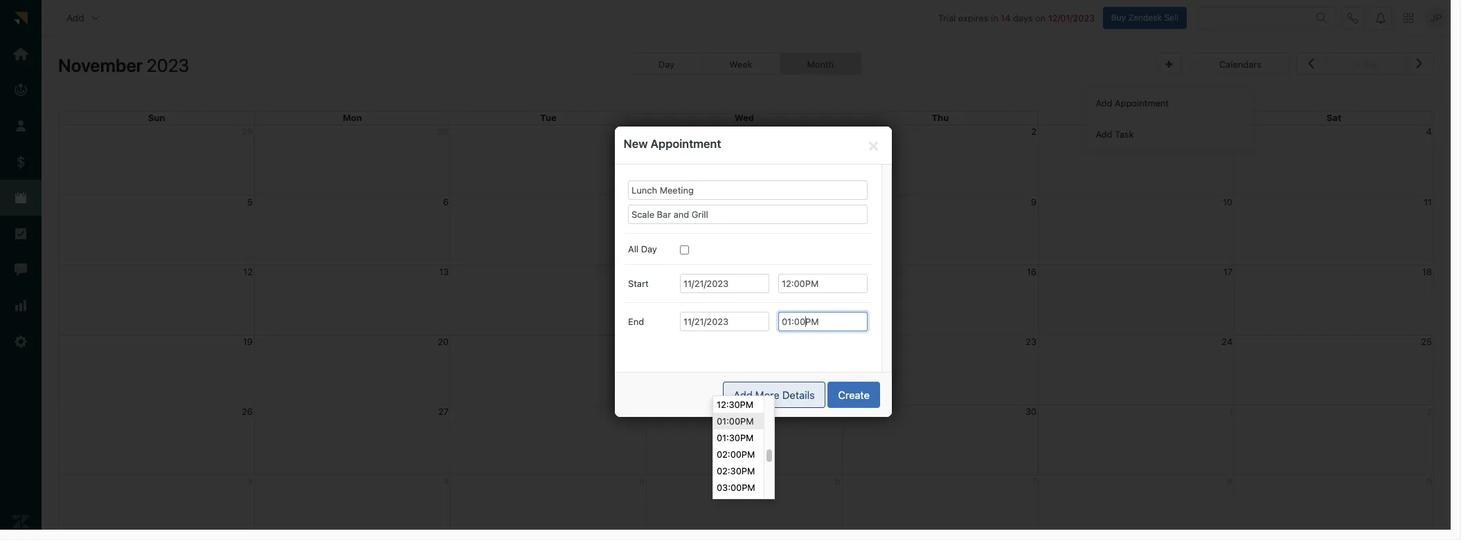 Task type: describe. For each thing, give the bounding box(es) containing it.
16
[[1027, 266, 1037, 278]]

27
[[438, 406, 449, 417]]

expires
[[959, 12, 989, 23]]

week
[[729, 59, 753, 70]]

sat
[[1327, 112, 1342, 123]]

zendesk products image
[[1404, 13, 1414, 23]]

buy
[[1111, 12, 1126, 23]]

23
[[1026, 336, 1037, 347]]

01:00pm
[[717, 416, 754, 427]]

days
[[1013, 12, 1033, 23]]

28
[[634, 406, 645, 417]]

× link
[[865, 134, 883, 155]]

End Time text field
[[779, 312, 868, 331]]

all day
[[628, 243, 657, 255]]

angle left image
[[1308, 54, 1314, 72]]

all
[[628, 243, 639, 255]]

in
[[991, 12, 999, 23]]

12:00pm 12:30pm 01:00pm 01:30pm 02:00pm 02:30pm 03:00pm 03:30pm
[[717, 383, 755, 510]]

15
[[831, 266, 841, 278]]

task
[[1115, 129, 1134, 140]]

chevron down image
[[90, 12, 101, 23]]

add more details
[[734, 389, 815, 402]]

add task
[[1096, 129, 1134, 140]]

12:30pm
[[717, 400, 754, 411]]

trial expires in 14 days on 12/01/2023
[[938, 12, 1095, 23]]

30
[[1026, 406, 1037, 417]]

add for add task
[[1096, 129, 1113, 140]]

29
[[830, 406, 841, 417]]

add appointment
[[1096, 97, 1169, 108]]

Untitled Appointment text field
[[628, 181, 868, 200]]

wed
[[735, 112, 754, 123]]

Location text field
[[628, 205, 868, 224]]

add for add
[[66, 11, 84, 23]]

search image
[[1317, 12, 1328, 23]]

22
[[830, 336, 841, 347]]

create link
[[828, 382, 880, 409]]

03:00pm
[[717, 483, 755, 494]]

angle right image
[[1417, 54, 1423, 72]]

11
[[1424, 196, 1432, 208]]

trial
[[938, 12, 956, 23]]

november 2023
[[58, 55, 189, 76]]

buy zendesk sell
[[1111, 12, 1179, 23]]

buy zendesk sell button
[[1103, 7, 1187, 29]]

02:30pm
[[717, 466, 755, 477]]

10
[[1223, 196, 1233, 208]]

jp button
[[1425, 7, 1448, 29]]

appointment for add appointment
[[1115, 97, 1169, 108]]

End Date text field
[[680, 312, 770, 331]]

details
[[783, 389, 815, 402]]

12:00pm
[[717, 383, 754, 394]]



Task type: vqa. For each thing, say whether or not it's contained in the screenshot.
LESS
no



Task type: locate. For each thing, give the bounding box(es) containing it.
new appointment
[[624, 137, 721, 151]]

calls image
[[1348, 12, 1359, 23]]

appointment right new in the top left of the page
[[651, 137, 721, 151]]

add button
[[55, 4, 112, 32]]

6
[[443, 196, 449, 208]]

5
[[247, 196, 253, 208]]

01:30pm
[[717, 433, 754, 444]]

13
[[439, 266, 449, 278]]

start
[[628, 278, 649, 289]]

appointment for new appointment
[[651, 137, 721, 151]]

1 vertical spatial 14
[[635, 266, 645, 278]]

bell image
[[1376, 12, 1387, 23]]

on
[[1036, 12, 1046, 23]]

1
[[837, 126, 841, 137]]

add for add more details
[[734, 389, 753, 402]]

2
[[1031, 126, 1037, 137]]

20
[[438, 336, 449, 347]]

9
[[1031, 196, 1037, 208]]

2023
[[147, 55, 189, 76]]

0 horizontal spatial appointment
[[651, 137, 721, 151]]

zendesk
[[1129, 12, 1162, 23]]

1 horizontal spatial 14
[[1001, 12, 1011, 23]]

12
[[243, 266, 253, 278]]

14 up the 'start'
[[635, 266, 645, 278]]

plus image
[[1166, 60, 1173, 69]]

more
[[755, 389, 780, 402]]

sell
[[1165, 12, 1179, 23]]

14 right in
[[1001, 12, 1011, 23]]

jp
[[1431, 12, 1442, 23]]

day
[[659, 59, 675, 70]]

1 horizontal spatial appointment
[[1115, 97, 1169, 108]]

0 vertical spatial 14
[[1001, 12, 1011, 23]]

Start Time text field
[[779, 274, 868, 293]]

1 vertical spatial appointment
[[651, 137, 721, 151]]

19
[[243, 336, 253, 347]]

25
[[1421, 336, 1432, 347]]

8
[[835, 196, 841, 208]]

zendesk image
[[12, 514, 30, 532]]

sun
[[148, 112, 165, 123]]

end
[[628, 316, 644, 327]]

add more details link
[[723, 382, 825, 409]]

4
[[1427, 126, 1432, 137]]

create
[[838, 389, 870, 402]]

add
[[66, 11, 84, 23], [1096, 97, 1113, 108], [1096, 129, 1113, 140], [734, 389, 753, 402]]

02:00pm
[[717, 450, 755, 461]]

Start Date text field
[[680, 274, 770, 293]]

add up add task
[[1096, 97, 1113, 108]]

12/01/2023
[[1048, 12, 1095, 23]]

tue
[[540, 112, 557, 123]]

appointment up task
[[1115, 97, 1169, 108]]

24
[[1222, 336, 1233, 347]]

add left task
[[1096, 129, 1113, 140]]

mon
[[343, 112, 362, 123]]

today
[[1353, 59, 1378, 70]]

november
[[58, 55, 143, 76]]

None checkbox
[[680, 246, 689, 255]]

0 vertical spatial appointment
[[1115, 97, 1169, 108]]

17
[[1224, 266, 1233, 278]]

7
[[640, 196, 645, 208]]

new
[[624, 137, 648, 151]]

calendars
[[1220, 59, 1262, 70]]

add for add appointment
[[1096, 97, 1113, 108]]

0 horizontal spatial 14
[[635, 266, 645, 278]]

appointment
[[1115, 97, 1169, 108], [651, 137, 721, 151]]

18
[[1423, 266, 1432, 278]]

03:30pm
[[717, 499, 755, 510]]

add inside button
[[66, 11, 84, 23]]

26
[[242, 406, 253, 417]]

day
[[641, 243, 657, 255]]

×
[[868, 134, 880, 155]]

14
[[1001, 12, 1011, 23], [635, 266, 645, 278]]

add left chevron down 'icon'
[[66, 11, 84, 23]]

thu
[[932, 112, 949, 123]]

add left more
[[734, 389, 753, 402]]



